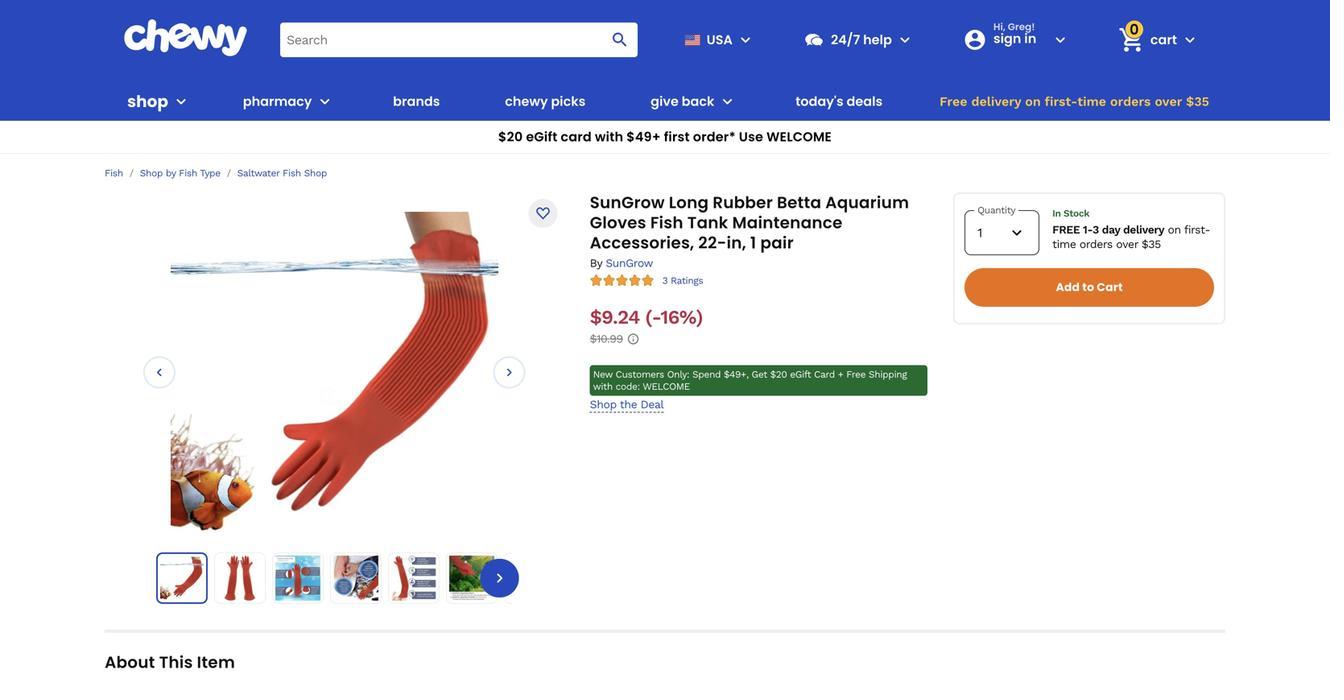 Task type: vqa. For each thing, say whether or not it's contained in the screenshot.
Allergies associated with No Allergies
no



Task type: locate. For each thing, give the bounding box(es) containing it.
0 horizontal spatial menu image
[[171, 92, 191, 111]]

$20 down chewy
[[498, 128, 523, 146]]

chewy home image
[[123, 19, 248, 56]]

on down hi, greg! sign in
[[1025, 94, 1041, 109]]

shop the deal button
[[590, 397, 664, 413]]

card
[[561, 128, 592, 146]]

$9.24
[[590, 306, 640, 329]]

1 vertical spatial in
[[1053, 208, 1061, 219]]

3 inside button
[[662, 275, 668, 286]]

sungrow down accessories,
[[606, 256, 653, 270]]

1
[[750, 232, 756, 254]]

0
[[1130, 19, 1139, 40]]

0 horizontal spatial on
[[1025, 94, 1041, 109]]

0 vertical spatial sungrow long rubber betta aquarium gloves fish tank maintenance accessories, 22-in, 1 pair slide 1 of 7 image
[[171, 210, 499, 532]]

1 vertical spatial 3
[[662, 275, 668, 286]]

by
[[590, 256, 602, 270]]

3 ratings
[[662, 275, 703, 286]]

22-
[[698, 232, 727, 254]]

Product search field
[[280, 22, 638, 57]]

over down 'day'
[[1116, 238, 1138, 251]]

get
[[752, 369, 767, 380]]

menu image
[[736, 30, 755, 49], [171, 92, 191, 111]]

1 horizontal spatial first-
[[1184, 223, 1210, 236]]

in right sign
[[1024, 29, 1037, 48]]

with
[[595, 128, 623, 146], [593, 381, 613, 392]]

free delivery on first-time orders over $35
[[940, 94, 1209, 109]]

1 horizontal spatial delivery
[[1123, 223, 1164, 236]]

free inside free delivery on first-time orders over $35 button
[[940, 94, 968, 109]]

in up the free
[[1053, 208, 1061, 219]]

welcome down the today's
[[767, 128, 832, 146]]

1 horizontal spatial $35
[[1186, 94, 1209, 109]]

$35 down cart menu image
[[1186, 94, 1209, 109]]

sungrow up accessories,
[[590, 191, 665, 214]]

over inside button
[[1155, 94, 1182, 109]]

cart menu image
[[1180, 30, 1200, 49]]

shop right saltwater
[[304, 167, 327, 179]]

1 vertical spatial welcome
[[643, 381, 690, 392]]

in inside hi, greg! sign in
[[1024, 29, 1037, 48]]

fish left tank
[[650, 211, 683, 234]]

sungrow long rubber betta aquarium gloves fish tank maintenance accessories, 22-in, 1 pair slide 4 of 7 image
[[333, 556, 378, 601]]

orders down 1-
[[1080, 238, 1113, 251]]

1 horizontal spatial over
[[1155, 94, 1182, 109]]

0 horizontal spatial delivery
[[971, 94, 1021, 109]]

type
[[200, 167, 220, 179]]

sungrow
[[590, 191, 665, 214], [606, 256, 653, 270]]

0 horizontal spatial over
[[1116, 238, 1138, 251]]

0 vertical spatial $20
[[498, 128, 523, 146]]

to
[[1082, 279, 1094, 295]]

first-
[[1045, 94, 1078, 109], [1184, 223, 1210, 236]]

1 vertical spatial $20
[[770, 369, 787, 380]]

1 vertical spatial first-
[[1184, 223, 1210, 236]]

0 vertical spatial 3
[[1093, 223, 1099, 236]]

over
[[1155, 94, 1182, 109], [1116, 238, 1138, 251]]

menu image right "shop"
[[171, 92, 191, 111]]

sungrow long rubber betta aquarium gloves fish tank maintenance accessories, 22-in, 1 pair slide 1 of 7 image
[[171, 210, 499, 532], [160, 556, 204, 600]]

0 vertical spatial free
[[940, 94, 968, 109]]

code:
[[616, 381, 640, 392]]

$20
[[498, 128, 523, 146], [770, 369, 787, 380]]

3 left 'day'
[[1093, 223, 1099, 236]]

welcome down only:
[[643, 381, 690, 392]]

1 vertical spatial over
[[1116, 238, 1138, 251]]

0 horizontal spatial first-
[[1045, 94, 1078, 109]]

menu image inside shop popup button
[[171, 92, 191, 111]]

(-
[[645, 306, 661, 329]]

0 vertical spatial egift
[[526, 128, 558, 146]]

egift
[[526, 128, 558, 146], [790, 369, 811, 380]]

about this item
[[105, 651, 235, 674]]

saltwater
[[237, 167, 280, 179]]

0 horizontal spatial welcome
[[643, 381, 690, 392]]

0 horizontal spatial time
[[1053, 238, 1076, 251]]

$20 egift card with $49+ first order* use welcome link
[[0, 121, 1330, 154]]

brands link
[[387, 82, 446, 121]]

0 vertical spatial $35
[[1186, 94, 1209, 109]]

use
[[739, 128, 763, 146]]

2 horizontal spatial shop
[[590, 398, 617, 411]]

hi,
[[994, 20, 1006, 33]]

shop left the
[[590, 398, 617, 411]]

0 vertical spatial with
[[595, 128, 623, 146]]

0 vertical spatial menu image
[[736, 30, 755, 49]]

shop
[[140, 167, 163, 179], [304, 167, 327, 179], [590, 398, 617, 411]]

0 horizontal spatial 3
[[662, 275, 668, 286]]

$35 down the free 1-3 day delivery
[[1142, 238, 1161, 251]]

add to cart button
[[965, 268, 1214, 307]]

delivery down sign
[[971, 94, 1021, 109]]

over down cart at the right top of page
[[1155, 94, 1182, 109]]

1 vertical spatial with
[[593, 381, 613, 392]]

0 horizontal spatial in
[[1024, 29, 1037, 48]]

0 vertical spatial over
[[1155, 94, 1182, 109]]

give back link
[[644, 82, 714, 121]]

1 vertical spatial menu image
[[171, 92, 191, 111]]

sungrow long rubber betta aquarium gloves fish tank maintenance accessories, 22-in, 1 pair slide 5 of 7 image
[[391, 556, 436, 601]]

on inside on first- time orders over $35
[[1168, 223, 1181, 236]]

items image
[[1117, 26, 1145, 54]]

fish right by
[[179, 167, 197, 179]]

1 horizontal spatial welcome
[[767, 128, 832, 146]]

spend
[[692, 369, 721, 380]]

fish right saltwater
[[283, 167, 301, 179]]

free
[[940, 94, 968, 109], [846, 369, 866, 380]]

with right card
[[595, 128, 623, 146]]

account menu image
[[1051, 30, 1070, 49]]

fish
[[105, 167, 123, 179], [179, 167, 197, 179], [283, 167, 301, 179], [650, 211, 683, 234]]

stock
[[1064, 208, 1090, 219]]

shop button
[[127, 82, 191, 121]]

1 horizontal spatial egift
[[790, 369, 811, 380]]

24/7 help link
[[797, 20, 892, 59]]

time
[[1078, 94, 1106, 109], [1053, 238, 1076, 251]]

in,
[[727, 232, 746, 254]]

0 horizontal spatial egift
[[526, 128, 558, 146]]

1 vertical spatial time
[[1053, 238, 1076, 251]]

new
[[593, 369, 613, 380]]

$20 right get at the bottom right of the page
[[770, 369, 787, 380]]

carousel-slider region
[[116, 210, 553, 535]]

0 vertical spatial on
[[1025, 94, 1041, 109]]

the
[[620, 398, 637, 411]]

chewy
[[505, 92, 548, 110]]

0 vertical spatial time
[[1078, 94, 1106, 109]]

1 vertical spatial free
[[846, 369, 866, 380]]

menu image inside usa dropdown button
[[736, 30, 755, 49]]

0 vertical spatial welcome
[[767, 128, 832, 146]]

3 left 'ratings'
[[662, 275, 668, 286]]

$49+
[[627, 128, 661, 146]]

0 horizontal spatial $20
[[498, 128, 523, 146]]

1 vertical spatial on
[[1168, 223, 1181, 236]]

in
[[1024, 29, 1037, 48], [1053, 208, 1061, 219]]

1 horizontal spatial on
[[1168, 223, 1181, 236]]

by
[[166, 167, 176, 179]]

0 vertical spatial in
[[1024, 29, 1037, 48]]

list
[[156, 552, 556, 604]]

shop inside 'link'
[[304, 167, 327, 179]]

egift inside new customers only: spend $49+, get $20 egift card + free shipping with code: welcome shop the deal
[[790, 369, 811, 380]]

this
[[159, 651, 193, 674]]

delivery right 'day'
[[1123, 223, 1164, 236]]

on right 'day'
[[1168, 223, 1181, 236]]

on inside button
[[1025, 94, 1041, 109]]

0 horizontal spatial $35
[[1142, 238, 1161, 251]]

0 vertical spatial delivery
[[971, 94, 1021, 109]]

1 horizontal spatial $20
[[770, 369, 787, 380]]

1 horizontal spatial free
[[940, 94, 968, 109]]

orders inside button
[[1110, 94, 1151, 109]]

welcome inside site banner
[[767, 128, 832, 146]]

shop left by
[[140, 167, 163, 179]]

1 vertical spatial orders
[[1080, 238, 1113, 251]]

$20 inside new customers only: spend $49+, get $20 egift card + free shipping with code: welcome shop the deal
[[770, 369, 787, 380]]

sign
[[994, 29, 1021, 48]]

fish link
[[105, 167, 123, 179]]

1 horizontal spatial menu image
[[736, 30, 755, 49]]

welcome
[[767, 128, 832, 146], [643, 381, 690, 392]]

orders down "items" icon
[[1110, 94, 1151, 109]]

menu image for shop popup button
[[171, 92, 191, 111]]

0 vertical spatial sungrow
[[590, 191, 665, 214]]

1 vertical spatial egift
[[790, 369, 811, 380]]

0 vertical spatial first-
[[1045, 94, 1078, 109]]

on
[[1025, 94, 1041, 109], [1168, 223, 1181, 236]]

betta
[[777, 191, 822, 214]]

pair
[[760, 232, 794, 254]]

1 horizontal spatial 3
[[1093, 223, 1099, 236]]

add
[[1056, 279, 1080, 295]]

delivery inside free delivery on first-time orders over $35 button
[[971, 94, 1021, 109]]

$9.24 (-16%) text field
[[590, 306, 703, 329]]

submit search image
[[610, 30, 630, 49]]

1 horizontal spatial shop
[[304, 167, 327, 179]]

first- inside on first- time orders over $35
[[1184, 223, 1210, 236]]

1 horizontal spatial time
[[1078, 94, 1106, 109]]

with down new
[[593, 381, 613, 392]]

0 vertical spatial orders
[[1110, 94, 1151, 109]]

menu image right usa
[[736, 30, 755, 49]]

0 horizontal spatial free
[[846, 369, 866, 380]]

1 vertical spatial $35
[[1142, 238, 1161, 251]]



Task type: describe. For each thing, give the bounding box(es) containing it.
brands
[[393, 92, 440, 110]]

only:
[[667, 369, 689, 380]]

cart
[[1151, 30, 1177, 49]]

order*
[[693, 128, 736, 146]]

long
[[669, 191, 709, 214]]

egift inside site banner
[[526, 128, 558, 146]]

$20 egift card with $49+ first order* use welcome
[[498, 128, 832, 146]]

sungrow long rubber betta aquarium gloves fish tank maintenance accessories, 22-in, 1 pair
[[590, 191, 909, 254]]

sungrow link
[[606, 256, 653, 270]]

first- inside button
[[1045, 94, 1078, 109]]

add to cart
[[1056, 279, 1123, 295]]

pharmacy menu image
[[315, 92, 334, 111]]

today's deals
[[796, 92, 883, 110]]

by sungrow
[[590, 256, 653, 270]]

sungrow long rubber betta aquarium gloves fish tank maintenance accessories, 22-in, 1 pair slide 2 of 7 image
[[217, 556, 263, 601]]

greg!
[[1008, 20, 1035, 33]]

card
[[814, 369, 835, 380]]

sungrow long rubber betta aquarium gloves fish tank maintenance accessories, 22-in, 1 pair slide 7 of 7 image
[[507, 556, 552, 601]]

$35 inside on first- time orders over $35
[[1142, 238, 1161, 251]]

day
[[1102, 223, 1120, 236]]

fish left by
[[105, 167, 123, 179]]

free
[[1053, 223, 1080, 236]]

free inside new customers only: spend $49+, get $20 egift card + free shipping with code: welcome shop the deal
[[846, 369, 866, 380]]

usa
[[707, 30, 733, 49]]

fish inside sungrow long rubber betta aquarium gloves fish tank maintenance accessories, 22-in, 1 pair
[[650, 211, 683, 234]]

time inside on first- time orders over $35
[[1053, 238, 1076, 251]]

+
[[838, 369, 843, 380]]

saltwater fish shop
[[237, 167, 327, 179]]

chewy picks
[[505, 92, 586, 110]]

1 horizontal spatial in
[[1053, 208, 1061, 219]]

customers
[[616, 369, 664, 380]]

shipping
[[869, 369, 907, 380]]

24/7 help
[[831, 30, 892, 49]]

shop by fish type link
[[140, 167, 220, 179]]

today's deals link
[[789, 82, 889, 121]]

1 vertical spatial sungrow
[[606, 256, 653, 270]]

$20 inside site banner
[[498, 128, 523, 146]]

time inside button
[[1078, 94, 1106, 109]]

about
[[105, 651, 155, 674]]

3 ratings button
[[662, 274, 703, 287]]

new customers only: spend $49+, get $20 egift card + free shipping with code: welcome shop the deal
[[590, 369, 907, 411]]

accessories,
[[590, 232, 694, 254]]

24/7
[[831, 30, 860, 49]]

0 horizontal spatial shop
[[140, 167, 163, 179]]

free delivery on first-time orders over $35 button
[[935, 82, 1214, 121]]

shop inside new customers only: spend $49+, get $20 egift card + free shipping with code: welcome shop the deal
[[590, 398, 617, 411]]

menu image for usa dropdown button
[[736, 30, 755, 49]]

gloves
[[590, 211, 646, 234]]

sungrow long rubber betta aquarium gloves fish tank maintenance accessories, 22-in, 1 pair slide 1 of 7 image inside carousel-slider region
[[171, 210, 499, 532]]

1-
[[1083, 223, 1093, 236]]

chewy picks link
[[499, 82, 592, 121]]

help
[[863, 30, 892, 49]]

deal
[[641, 398, 664, 411]]

on first- time orders over $35
[[1053, 223, 1210, 251]]

saltwater fish shop link
[[237, 167, 327, 179]]

$35 inside button
[[1186, 94, 1209, 109]]

1 vertical spatial sungrow long rubber betta aquarium gloves fish tank maintenance accessories, 22-in, 1 pair slide 1 of 7 image
[[160, 556, 204, 600]]

16%)
[[661, 306, 703, 329]]

item
[[197, 651, 235, 674]]

shop
[[127, 90, 168, 113]]

with inside new customers only: spend $49+, get $20 egift card + free shipping with code: welcome shop the deal
[[593, 381, 613, 392]]

give
[[651, 92, 679, 110]]

give back
[[651, 92, 714, 110]]

site banner
[[0, 0, 1330, 154]]

usa button
[[678, 20, 755, 59]]

orders inside on first- time orders over $35
[[1080, 238, 1113, 251]]

ratings
[[671, 275, 703, 286]]

in stock
[[1053, 208, 1090, 219]]

over inside on first- time orders over $35
[[1116, 238, 1138, 251]]

back
[[682, 92, 714, 110]]

sungrow long rubber betta aquarium gloves fish tank maintenance accessories, 22-in, 1 pair slide 3 of 7 image
[[275, 556, 320, 601]]

picks
[[551, 92, 586, 110]]

$10.99
[[590, 332, 623, 346]]

maintenance
[[732, 211, 843, 234]]

sungrow inside sungrow long rubber betta aquarium gloves fish tank maintenance accessories, 22-in, 1 pair
[[590, 191, 665, 214]]

tank
[[687, 211, 728, 234]]

fish inside 'link'
[[283, 167, 301, 179]]

pharmacy link
[[237, 82, 312, 121]]

$10.99 text field
[[590, 332, 623, 346]]

with inside site banner
[[595, 128, 623, 146]]

aquarium
[[825, 191, 909, 214]]

help menu image
[[895, 30, 915, 49]]

sungrow long rubber betta aquarium gloves fish tank maintenance accessories, 22-in, 1 pair slide 6 of 7 image
[[449, 556, 494, 601]]

deals
[[847, 92, 883, 110]]

free 1-3 day delivery
[[1053, 223, 1164, 236]]

hi, greg! sign in
[[994, 20, 1037, 48]]

today's
[[796, 92, 844, 110]]

pharmacy
[[243, 92, 312, 110]]

welcome inside new customers only: spend $49+, get $20 egift card + free shipping with code: welcome shop the deal
[[643, 381, 690, 392]]

give back menu image
[[718, 92, 737, 111]]

Search text field
[[280, 22, 638, 57]]

$9.24 (-16%)
[[590, 306, 703, 329]]

$49+,
[[724, 369, 749, 380]]

1 vertical spatial delivery
[[1123, 223, 1164, 236]]

chewy support image
[[804, 29, 825, 50]]

cart
[[1097, 279, 1123, 295]]

first
[[664, 128, 690, 146]]

rubber
[[713, 191, 773, 214]]



